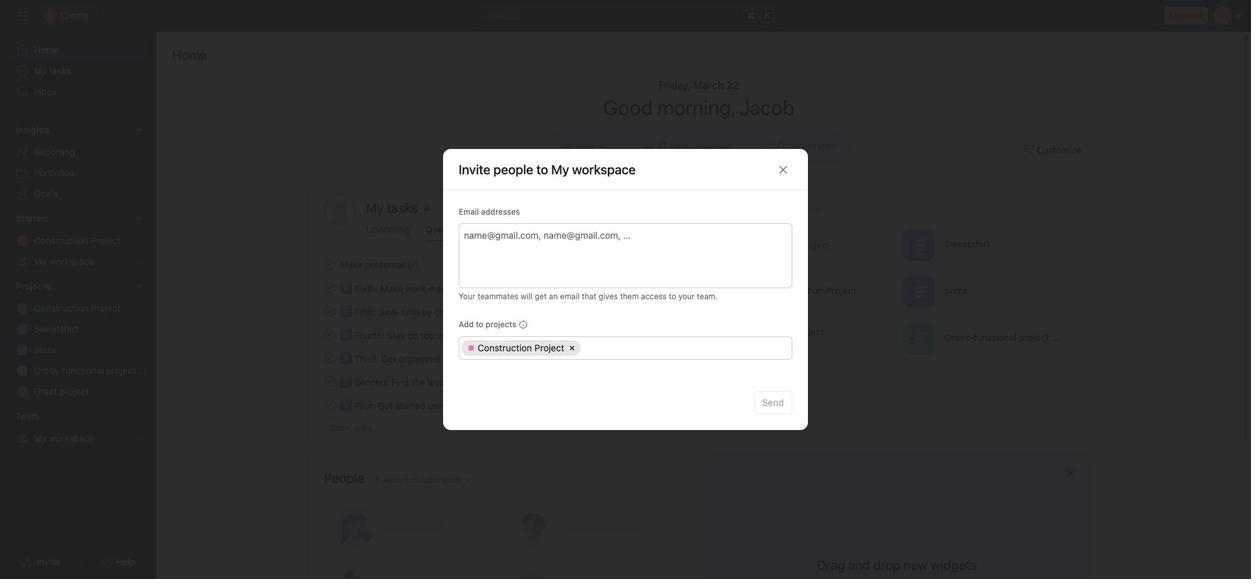 Task type: locate. For each thing, give the bounding box(es) containing it.
list image
[[910, 238, 926, 253], [910, 331, 926, 347]]

mark complete image
[[322, 280, 337, 296], [322, 327, 337, 343], [322, 351, 337, 366]]

name@gmail.com, name@gmail.com, … text field
[[464, 227, 785, 243]]

5 mark complete checkbox from the top
[[322, 351, 337, 366]]

list item
[[720, 225, 897, 265], [309, 276, 694, 300], [309, 300, 694, 323], [309, 323, 694, 347], [309, 347, 694, 370]]

row for more information image
[[459, 338, 792, 360]]

2 vertical spatial mark complete image
[[322, 351, 337, 366]]

insights element
[[0, 119, 156, 207]]

1 vertical spatial mark complete image
[[322, 327, 337, 343]]

list image down list image at the right
[[910, 331, 926, 347]]

more information image
[[519, 321, 527, 329]]

global element
[[0, 32, 156, 110]]

mark complete image
[[322, 257, 337, 272], [322, 304, 337, 319], [322, 374, 337, 390], [322, 397, 337, 413]]

4 mark complete checkbox from the top
[[322, 327, 337, 343]]

0 vertical spatial mark complete image
[[322, 280, 337, 296]]

cell
[[461, 341, 581, 356], [461, 341, 581, 356], [583, 341, 788, 356], [583, 341, 788, 356]]

more information image
[[519, 321, 527, 329]]

dialog
[[443, 149, 808, 431], [443, 149, 808, 431]]

starred element
[[0, 207, 156, 275]]

Mark complete checkbox
[[322, 257, 337, 272], [322, 280, 337, 296], [322, 304, 337, 319], [322, 327, 337, 343], [322, 351, 337, 366], [322, 374, 337, 390], [322, 397, 337, 413]]

4 mark complete image from the top
[[322, 397, 337, 413]]

2 mark complete image from the top
[[322, 304, 337, 319]]

row for more information icon
[[459, 338, 792, 360]]

list image up list image at the right
[[910, 238, 926, 253]]

1 mark complete checkbox from the top
[[322, 257, 337, 272]]

teams element
[[0, 405, 156, 452]]

0 vertical spatial list image
[[910, 238, 926, 253]]

1 vertical spatial list image
[[910, 331, 926, 347]]

board image
[[733, 284, 749, 300]]

row
[[459, 338, 792, 360], [459, 338, 792, 360]]



Task type: describe. For each thing, give the bounding box(es) containing it.
list image
[[910, 284, 926, 300]]

2 mark complete image from the top
[[322, 327, 337, 343]]

hide sidebar image
[[17, 10, 27, 21]]

3 mark complete image from the top
[[322, 374, 337, 390]]

3 mark complete checkbox from the top
[[322, 304, 337, 319]]

name@gmail.com, name@gmail.com, … text field
[[464, 227, 785, 243]]

1 list image from the top
[[910, 238, 926, 253]]

close this dialog image
[[778, 165, 788, 175]]

3 mark complete image from the top
[[322, 351, 337, 366]]

6 mark complete checkbox from the top
[[322, 374, 337, 390]]

7 mark complete checkbox from the top
[[322, 397, 337, 413]]

dismiss image
[[1065, 469, 1075, 479]]

add profile photo image
[[324, 194, 355, 225]]

board image
[[733, 331, 749, 347]]

close this dialog image
[[778, 165, 788, 175]]

1 mark complete image from the top
[[322, 257, 337, 272]]

1 mark complete image from the top
[[322, 280, 337, 296]]

2 mark complete checkbox from the top
[[322, 280, 337, 296]]

projects element
[[0, 275, 156, 405]]

2 list image from the top
[[910, 331, 926, 347]]



Task type: vqa. For each thing, say whether or not it's contained in the screenshot.
More section actions IMAGE
no



